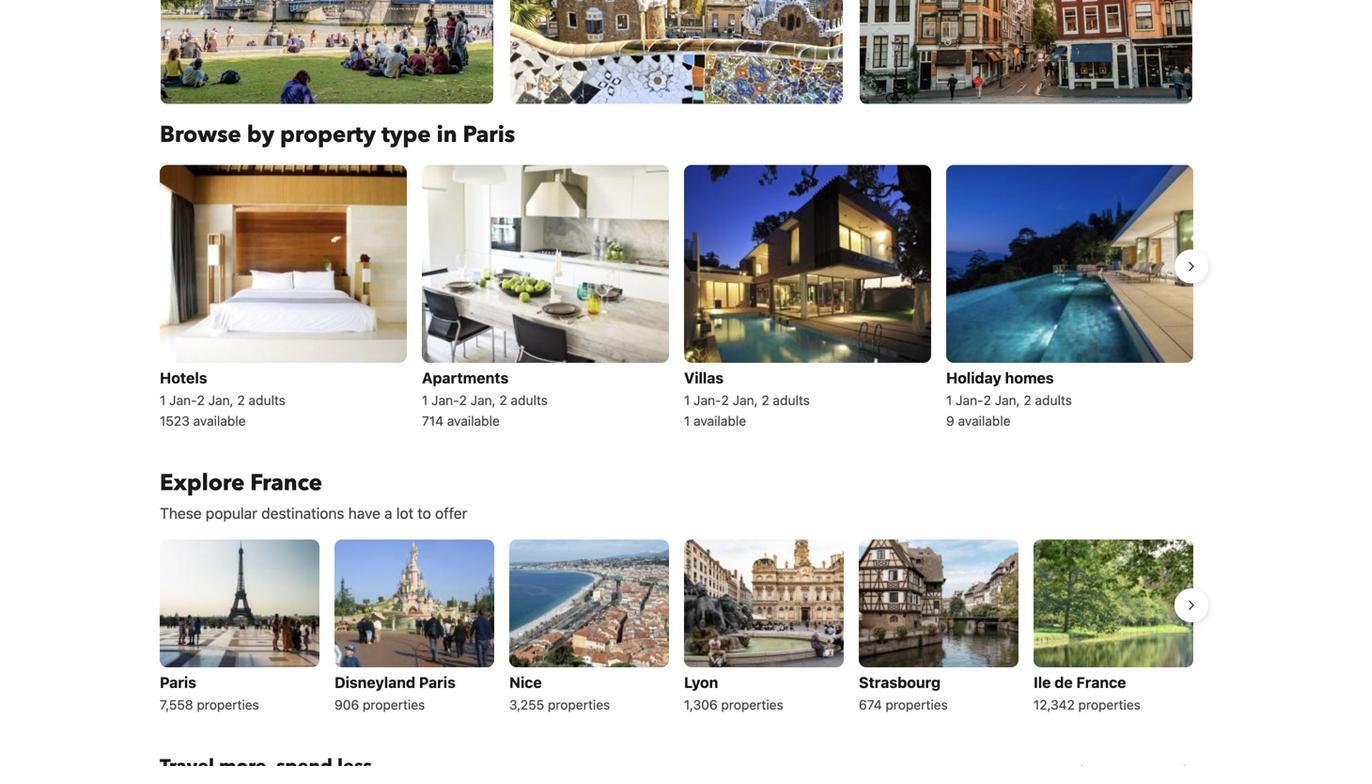 Task type: locate. For each thing, give the bounding box(es) containing it.
properties
[[197, 697, 259, 713], [363, 697, 425, 713], [548, 697, 610, 713], [722, 697, 784, 713], [886, 697, 948, 713], [1079, 697, 1141, 713]]

available inside "holiday homes 1 jan-2 jan, 2 adults 9 available"
[[959, 413, 1011, 429]]

apartments
[[422, 369, 509, 387]]

properties inside 'nice 3,255 properties'
[[548, 697, 610, 713]]

6 properties from the left
[[1079, 697, 1141, 713]]

jan, inside hotels 1 jan-2 jan, 2 adults 1523 available
[[208, 392, 234, 408]]

paris right disneyland
[[419, 674, 456, 691]]

popular
[[206, 504, 258, 522]]

destinations
[[261, 504, 345, 522]]

properties for paris
[[197, 697, 259, 713]]

explore
[[160, 468, 245, 499]]

available inside apartments 1 jan-2 jan, 2 adults 714 available
[[447, 413, 500, 429]]

2
[[197, 392, 205, 408], [237, 392, 245, 408], [459, 392, 467, 408], [500, 392, 507, 408], [722, 392, 729, 408], [762, 392, 770, 408], [984, 392, 992, 408], [1024, 392, 1032, 408]]

2 jan- from the left
[[432, 392, 459, 408]]

france right 'de'
[[1077, 674, 1127, 691]]

1 jan, from the left
[[208, 392, 234, 408]]

france
[[250, 468, 322, 499], [1077, 674, 1127, 691]]

to
[[418, 504, 431, 522]]

2 available from the left
[[447, 413, 500, 429]]

available inside 'villas 1 jan-2 jan, 2 adults 1 available'
[[694, 413, 747, 429]]

jan-
[[169, 392, 197, 408], [432, 392, 459, 408], [694, 392, 722, 408], [956, 392, 984, 408]]

properties right 12,342
[[1079, 697, 1141, 713]]

jan, for hotels
[[208, 392, 234, 408]]

available inside hotels 1 jan-2 jan, 2 adults 1523 available
[[193, 413, 246, 429]]

1 horizontal spatial paris
[[419, 674, 456, 691]]

properties right 7,558
[[197, 697, 259, 713]]

jan- inside hotels 1 jan-2 jan, 2 adults 1523 available
[[169, 392, 197, 408]]

2 horizontal spatial paris
[[463, 119, 515, 150]]

4 properties from the left
[[722, 697, 784, 713]]

adults inside 'villas 1 jan-2 jan, 2 adults 1 available'
[[773, 392, 810, 408]]

1 jan- from the left
[[169, 392, 197, 408]]

0 vertical spatial region
[[145, 157, 1209, 438]]

3 jan- from the left
[[694, 392, 722, 408]]

properties down strasbourg
[[886, 697, 948, 713]]

8 2 from the left
[[1024, 392, 1032, 408]]

1 horizontal spatial france
[[1077, 674, 1127, 691]]

properties for nice
[[548, 697, 610, 713]]

jan, for villas
[[733, 392, 758, 408]]

674
[[859, 697, 883, 713]]

paris inside paris 7,558 properties
[[160, 674, 196, 691]]

1 available from the left
[[193, 413, 246, 429]]

villas 1 jan-2 jan, 2 adults 1 available
[[684, 369, 810, 429]]

available right 1523
[[193, 413, 246, 429]]

properties inside paris 7,558 properties
[[197, 697, 259, 713]]

1 properties from the left
[[197, 697, 259, 713]]

ile
[[1034, 674, 1052, 691]]

3 2 from the left
[[459, 392, 467, 408]]

4 jan- from the left
[[956, 392, 984, 408]]

properties inside 'lyon 1,306 properties'
[[722, 697, 784, 713]]

1 adults from the left
[[249, 392, 286, 408]]

2 jan, from the left
[[471, 392, 496, 408]]

properties right 1,306
[[722, 697, 784, 713]]

jan- inside apartments 1 jan-2 jan, 2 adults 714 available
[[432, 392, 459, 408]]

1 vertical spatial france
[[1077, 674, 1127, 691]]

jan, inside 'villas 1 jan-2 jan, 2 adults 1 available'
[[733, 392, 758, 408]]

available right 9
[[959, 413, 1011, 429]]

properties inside disneyland paris 906 properties
[[363, 697, 425, 713]]

jan- up the 714
[[432, 392, 459, 408]]

0 horizontal spatial paris
[[160, 674, 196, 691]]

7 2 from the left
[[984, 392, 992, 408]]

3 properties from the left
[[548, 697, 610, 713]]

france up destinations at left bottom
[[250, 468, 322, 499]]

properties inside strasbourg 674 properties
[[886, 697, 948, 713]]

type
[[382, 119, 431, 150]]

1 for hotels
[[160, 392, 166, 408]]

jan- for hotels
[[169, 392, 197, 408]]

1
[[160, 392, 166, 408], [422, 392, 428, 408], [684, 392, 690, 408], [947, 392, 953, 408], [684, 413, 690, 429]]

3 available from the left
[[694, 413, 747, 429]]

jan- inside 'villas 1 jan-2 jan, 2 adults 1 available'
[[694, 392, 722, 408]]

adults for villas
[[773, 392, 810, 408]]

browse
[[160, 119, 241, 150]]

properties right "3,255"
[[548, 697, 610, 713]]

region
[[145, 157, 1209, 438], [145, 532, 1209, 724]]

1 inside hotels 1 jan-2 jan, 2 adults 1523 available
[[160, 392, 166, 408]]

1 inside apartments 1 jan-2 jan, 2 adults 714 available
[[422, 392, 428, 408]]

jan- down holiday
[[956, 392, 984, 408]]

jan, for apartments
[[471, 392, 496, 408]]

strasbourg
[[859, 674, 941, 691]]

1 vertical spatial region
[[145, 532, 1209, 724]]

available down villas
[[694, 413, 747, 429]]

holiday
[[947, 369, 1002, 387]]

paris up 7,558
[[160, 674, 196, 691]]

available right the 714
[[447, 413, 500, 429]]

adults
[[249, 392, 286, 408], [511, 392, 548, 408], [773, 392, 810, 408], [1036, 392, 1073, 408]]

properties for lyon
[[722, 697, 784, 713]]

4 jan, from the left
[[995, 392, 1021, 408]]

1 region from the top
[[145, 157, 1209, 438]]

lyon 1,306 properties
[[684, 674, 784, 713]]

paris
[[463, 119, 515, 150], [160, 674, 196, 691], [419, 674, 456, 691]]

3 adults from the left
[[773, 392, 810, 408]]

2 adults from the left
[[511, 392, 548, 408]]

2 region from the top
[[145, 532, 1209, 724]]

2 properties from the left
[[363, 697, 425, 713]]

0 vertical spatial france
[[250, 468, 322, 499]]

4 available from the left
[[959, 413, 1011, 429]]

properties down disneyland
[[363, 697, 425, 713]]

available
[[193, 413, 246, 429], [447, 413, 500, 429], [694, 413, 747, 429], [959, 413, 1011, 429]]

714
[[422, 413, 444, 429]]

adults inside hotels 1 jan-2 jan, 2 adults 1523 available
[[249, 392, 286, 408]]

adults inside apartments 1 jan-2 jan, 2 adults 714 available
[[511, 392, 548, 408]]

paris right in
[[463, 119, 515, 150]]

12,342
[[1034, 697, 1075, 713]]

jan- up 1523
[[169, 392, 197, 408]]

5 properties from the left
[[886, 697, 948, 713]]

hotels 1 jan-2 jan, 2 adults 1523 available
[[160, 369, 286, 429]]

4 adults from the left
[[1036, 392, 1073, 408]]

jan,
[[208, 392, 234, 408], [471, 392, 496, 408], [733, 392, 758, 408], [995, 392, 1021, 408]]

jan- down villas
[[694, 392, 722, 408]]

jan, inside apartments 1 jan-2 jan, 2 adults 714 available
[[471, 392, 496, 408]]

3 jan, from the left
[[733, 392, 758, 408]]

0 horizontal spatial france
[[250, 468, 322, 499]]

by
[[247, 119, 275, 150]]

jan- for apartments
[[432, 392, 459, 408]]

strasbourg 674 properties
[[859, 674, 948, 713]]

6 2 from the left
[[762, 392, 770, 408]]

region containing hotels
[[145, 157, 1209, 438]]



Task type: describe. For each thing, give the bounding box(es) containing it.
ile de france 12,342 properties
[[1034, 674, 1141, 713]]

de
[[1055, 674, 1073, 691]]

1 2 from the left
[[197, 392, 205, 408]]

adults for hotels
[[249, 392, 286, 408]]

explore france these popular destinations have a lot to offer
[[160, 468, 468, 522]]

1 for apartments
[[422, 392, 428, 408]]

9
[[947, 413, 955, 429]]

browse by property type in paris
[[160, 119, 515, 150]]

property
[[280, 119, 376, 150]]

906
[[335, 697, 359, 713]]

disneyland paris 906 properties
[[335, 674, 456, 713]]

4 2 from the left
[[500, 392, 507, 408]]

properties inside ile de france 12,342 properties
[[1079, 697, 1141, 713]]

3,255
[[510, 697, 545, 713]]

offer
[[435, 504, 468, 522]]

apartments 1 jan-2 jan, 2 adults 714 available
[[422, 369, 548, 429]]

available for apartments
[[447, 413, 500, 429]]

available for villas
[[694, 413, 747, 429]]

jan- inside "holiday homes 1 jan-2 jan, 2 adults 9 available"
[[956, 392, 984, 408]]

1,306
[[684, 697, 718, 713]]

a
[[385, 504, 393, 522]]

france inside explore france these popular destinations have a lot to offer
[[250, 468, 322, 499]]

nice
[[510, 674, 542, 691]]

france inside ile de france 12,342 properties
[[1077, 674, 1127, 691]]

7,558
[[160, 697, 193, 713]]

jan, inside "holiday homes 1 jan-2 jan, 2 adults 9 available"
[[995, 392, 1021, 408]]

hotels
[[160, 369, 207, 387]]

these
[[160, 504, 202, 522]]

region containing paris
[[145, 532, 1209, 724]]

available for hotels
[[193, 413, 246, 429]]

have
[[349, 504, 381, 522]]

1 for villas
[[684, 392, 690, 408]]

disneyland
[[335, 674, 416, 691]]

homes
[[1006, 369, 1055, 387]]

lyon
[[684, 674, 719, 691]]

in
[[437, 119, 457, 150]]

paris 7,558 properties
[[160, 674, 259, 713]]

properties for strasbourg
[[886, 697, 948, 713]]

adults for apartments
[[511, 392, 548, 408]]

holiday homes 1 jan-2 jan, 2 adults 9 available
[[947, 369, 1073, 429]]

5 2 from the left
[[722, 392, 729, 408]]

adults inside "holiday homes 1 jan-2 jan, 2 adults 9 available"
[[1036, 392, 1073, 408]]

jan- for villas
[[694, 392, 722, 408]]

1523
[[160, 413, 190, 429]]

2 2 from the left
[[237, 392, 245, 408]]

villas
[[684, 369, 724, 387]]

paris inside disneyland paris 906 properties
[[419, 674, 456, 691]]

1 inside "holiday homes 1 jan-2 jan, 2 adults 9 available"
[[947, 392, 953, 408]]

lot
[[397, 504, 414, 522]]

nice 3,255 properties
[[510, 674, 610, 713]]



Task type: vqa. For each thing, say whether or not it's contained in the screenshot.
'Paris' within the Paris 7,558 properties
yes



